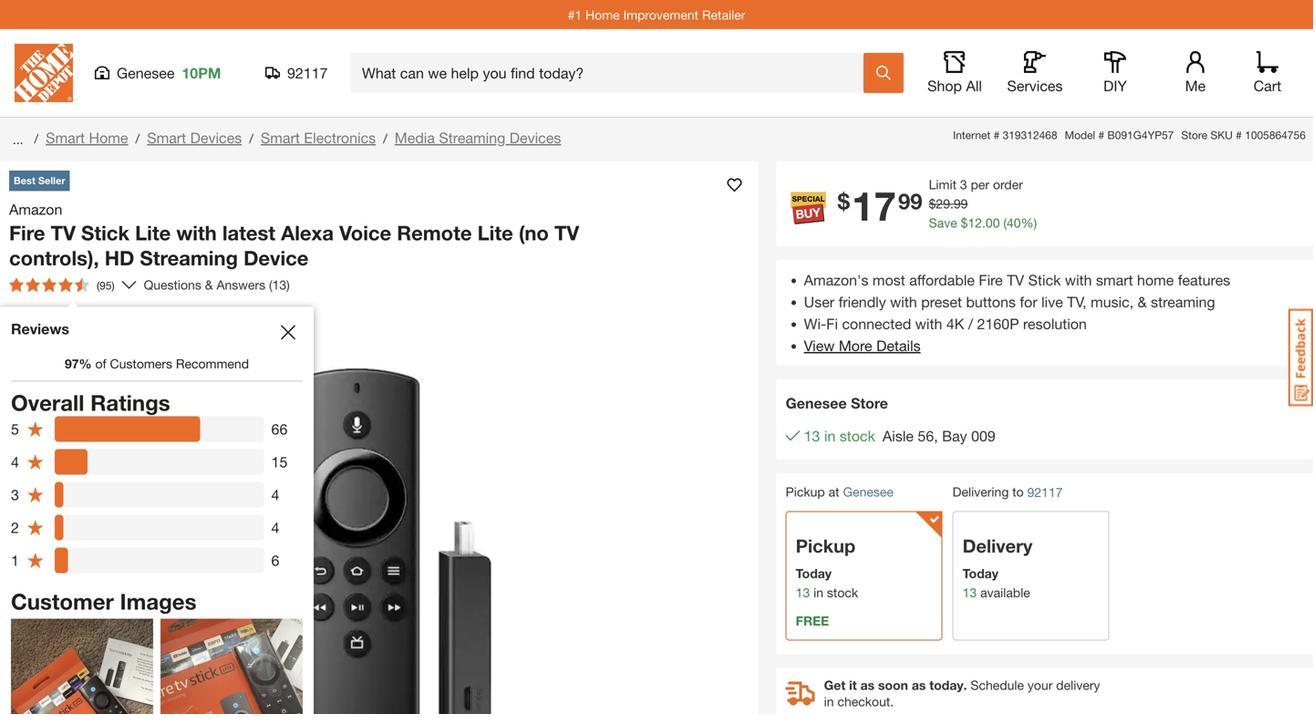 Task type: vqa. For each thing, say whether or not it's contained in the screenshot.
Restoration & Remediation link
no



Task type: describe. For each thing, give the bounding box(es) containing it.
4 for 3
[[271, 486, 279, 503]]

best
[[14, 175, 35, 186]]

free
[[796, 613, 829, 628]]

1 horizontal spatial .
[[982, 215, 986, 230]]

15
[[271, 453, 288, 471]]

for
[[1020, 293, 1037, 311]]

questions & answers (13)
[[144, 277, 290, 292]]

streaming
[[1151, 293, 1215, 311]]

genesee for genesee store
[[786, 394, 847, 412]]

to
[[1012, 484, 1024, 499]]

(13)
[[269, 277, 290, 292]]

star icon image for 2
[[26, 519, 44, 536]]

most
[[873, 271, 905, 289]]

overall ratings
[[11, 389, 170, 415]]

star icon image for 3
[[26, 486, 44, 504]]

stick inside amazon fire tv stick lite with latest alexa voice remote lite (no tv controls), hd streaming device
[[81, 221, 129, 245]]

/ right smart home 'link' on the left of page
[[135, 131, 140, 146]]

remote
[[397, 221, 472, 245]]

smart
[[1096, 271, 1133, 289]]

0 vertical spatial store
[[1181, 129, 1208, 141]]

stock inside pickup today 13 in stock
[[827, 585, 858, 600]]

0 vertical spatial stock
[[840, 427, 875, 445]]

99 inside the $ 17 99
[[898, 188, 923, 214]]

your
[[1028, 677, 1053, 693]]

smart home link
[[46, 129, 128, 146]]

today for pickup
[[796, 566, 832, 581]]

1 # from the left
[[994, 129, 1000, 141]]

1
[[11, 552, 19, 569]]

amazon
[[9, 201, 62, 218]]

sku
[[1211, 129, 1233, 141]]

17
[[852, 181, 896, 229]]

star icon image for 4
[[26, 453, 44, 471]]

92117 link
[[1027, 483, 1063, 502]]

3 # from the left
[[1236, 129, 1242, 141]]

details
[[876, 337, 921, 354]]

in for pickup
[[814, 585, 823, 600]]

view more details link
[[804, 337, 921, 354]]

0 vertical spatial .
[[950, 196, 954, 211]]

get
[[824, 677, 846, 693]]

1 horizontal spatial tv
[[554, 221, 579, 245]]

black amazon media streaming devices b091g4yp57 c3.1 image
[[13, 427, 93, 507]]

streaming inside ... / smart home / smart devices / smart electronics / media streaming devices
[[439, 129, 505, 146]]

amazon's most affordable fire tv stick with smart home features user friendly with preset buttons for live tv, music, & streaming wi-fi connected with 4k / 2160p resolution view more details
[[804, 271, 1230, 354]]

soon
[[878, 677, 908, 693]]

pickup today 13 in stock
[[796, 535, 858, 600]]

319312468
[[1003, 129, 1058, 141]]

0 horizontal spatial store
[[851, 394, 888, 412]]

pickup for pickup today 13 in stock
[[796, 535, 856, 557]]

media streaming devices link
[[395, 129, 561, 146]]

internet # 319312468 model # b091g4yp57 store sku # 1005864756
[[953, 129, 1306, 141]]

more
[[839, 337, 872, 354]]

star icon image for 1
[[26, 551, 44, 569]]

it
[[849, 677, 857, 693]]

me button
[[1166, 51, 1225, 95]]

delivery today 13 available
[[963, 535, 1033, 600]]

1 smart from the left
[[46, 129, 85, 146]]

controls),
[[9, 246, 99, 270]]

today.
[[930, 677, 967, 693]]

device
[[244, 246, 309, 270]]

10pm
[[182, 64, 221, 82]]

amazon fire tv stick lite with latest alexa voice remote lite (no tv controls), hd streaming device
[[9, 201, 579, 270]]

shop all
[[927, 77, 982, 94]]

tv,
[[1067, 293, 1087, 311]]

6
[[271, 552, 279, 569]]

reviews
[[11, 320, 69, 337]]

recommend
[[176, 356, 249, 371]]

of
[[95, 356, 106, 371]]

questions
[[144, 277, 201, 292]]

/ left media
[[383, 131, 387, 146]]

amazon link
[[9, 198, 70, 220]]

1 horizontal spatial $
[[929, 196, 936, 211]]

aisle
[[883, 427, 914, 445]]

checkout.
[[838, 694, 894, 709]]

tv inside amazon's most affordable fire tv stick with smart home features user friendly with preset buttons for live tv, music, & streaming wi-fi connected with 4k / 2160p resolution view more details
[[1007, 271, 1024, 289]]

customer
[[11, 588, 114, 614]]

13 down the genesee store at the bottom right
[[804, 427, 820, 445]]

2
[[11, 519, 19, 536]]

#1 home improvement retailer
[[568, 7, 745, 22]]

92117 inside delivering to 92117
[[1027, 485, 1063, 500]]

fi
[[826, 315, 838, 332]]

92117 inside button
[[287, 64, 328, 82]]

features
[[1178, 271, 1230, 289]]

genesee button
[[843, 484, 894, 499]]

internet
[[953, 129, 991, 141]]

0 horizontal spatial 3
[[11, 486, 19, 503]]

voice
[[339, 221, 391, 245]]

home inside ... / smart home / smart devices / smart electronics / media streaming devices
[[89, 129, 128, 146]]

13 in stock
[[804, 427, 875, 445]]

retailer
[[702, 7, 745, 22]]

alexa
[[281, 221, 334, 245]]

me
[[1185, 77, 1206, 94]]

92117 button
[[265, 64, 328, 82]]

4k
[[946, 315, 964, 332]]

delivering to 92117
[[953, 484, 1063, 500]]

00
[[986, 215, 1000, 230]]

13 for delivery
[[963, 585, 977, 600]]

genesee 10pm
[[117, 64, 221, 82]]

0 horizontal spatial &
[[205, 277, 213, 292]]

today for delivery
[[963, 566, 999, 581]]

star icon image for 5
[[26, 420, 44, 438]]

all
[[966, 77, 982, 94]]

electronics
[[304, 129, 376, 146]]

smart electronics link
[[261, 129, 376, 146]]

40
[[1007, 215, 1021, 230]]

1 devices from the left
[[190, 129, 242, 146]]

& inside amazon's most affordable fire tv stick with smart home features user friendly with preset buttons for live tv, music, & streaming wi-fi connected with 4k / 2160p resolution view more details
[[1138, 293, 1147, 311]]

black amazon media streaming devices b091g4yp57 64.0 image
[[13, 331, 93, 411]]



Task type: locate. For each thing, give the bounding box(es) containing it.
today inside delivery today 13 available
[[963, 566, 999, 581]]

4 down 15
[[271, 486, 279, 503]]

4.5 stars image
[[9, 278, 89, 292]]

0 vertical spatial &
[[205, 277, 213, 292]]

with down preset in the right of the page
[[915, 315, 942, 332]]

0 vertical spatial fire
[[9, 221, 45, 245]]

2 smart from the left
[[147, 129, 186, 146]]

2 horizontal spatial #
[[1236, 129, 1242, 141]]

... / smart home / smart devices / smart electronics / media streaming devices
[[9, 129, 561, 147]]

5
[[11, 420, 19, 438]]

today up available
[[963, 566, 999, 581]]

1 horizontal spatial 92117
[[1027, 485, 1063, 500]]

available
[[980, 585, 1030, 600]]

0 horizontal spatial stick
[[81, 221, 129, 245]]

92117 up the smart electronics link
[[287, 64, 328, 82]]

1 horizontal spatial as
[[912, 677, 926, 693]]

user
[[804, 293, 835, 311]]

cart
[[1254, 77, 1282, 94]]

3 up 2
[[11, 486, 19, 503]]

1 vertical spatial 92117
[[1027, 485, 1063, 500]]

in up the free
[[814, 585, 823, 600]]

stick inside amazon's most affordable fire tv stick with smart home features user friendly with preset buttons for live tv, music, & streaming wi-fi connected with 4k / 2160p resolution view more details
[[1028, 271, 1061, 289]]

store
[[1181, 129, 1208, 141], [851, 394, 888, 412]]

$ 17 99
[[838, 181, 923, 229]]

0 vertical spatial 4
[[11, 453, 19, 471]]

13 up the free
[[796, 585, 810, 600]]

1 horizontal spatial fire
[[979, 271, 1003, 289]]

13
[[804, 427, 820, 445], [796, 585, 810, 600], [963, 585, 977, 600]]

0 horizontal spatial home
[[89, 129, 128, 146]]

1 vertical spatial in
[[814, 585, 823, 600]]

schedule
[[971, 677, 1024, 693]]

fire down amazon at the left top of the page
[[9, 221, 45, 245]]

0 horizontal spatial tv
[[51, 221, 76, 245]]

star icon image down the overall
[[26, 453, 44, 471]]

affordable
[[909, 271, 975, 289]]

streaming up the questions
[[140, 246, 238, 270]]

today inside pickup today 13 in stock
[[796, 566, 832, 581]]

1 horizontal spatial devices
[[510, 129, 561, 146]]

2 horizontal spatial smart
[[261, 129, 300, 146]]

smart down genesee 10pm
[[147, 129, 186, 146]]

customers
[[110, 356, 172, 371]]

in inside pickup today 13 in stock
[[814, 585, 823, 600]]

66
[[271, 420, 288, 438]]

0 horizontal spatial 92117
[[287, 64, 328, 82]]

13 left available
[[963, 585, 977, 600]]

home left smart devices link
[[89, 129, 128, 146]]

pickup inside pickup today 13 in stock
[[796, 535, 856, 557]]

save
[[929, 215, 957, 230]]

as
[[860, 677, 875, 693], [912, 677, 926, 693]]

#
[[994, 129, 1000, 141], [1098, 129, 1105, 141], [1236, 129, 1242, 141]]

diy
[[1104, 77, 1127, 94]]

&
[[205, 277, 213, 292], [1138, 293, 1147, 311]]

star icon image up black amazon media streaming devices b091g4yp57 4f.2 image
[[26, 486, 44, 504]]

3 left per
[[960, 177, 967, 192]]

0 horizontal spatial devices
[[190, 129, 242, 146]]

pickup down at on the right bottom of the page
[[796, 535, 856, 557]]

model
[[1065, 129, 1095, 141]]

# right sku on the right of the page
[[1236, 129, 1242, 141]]

0 horizontal spatial $
[[838, 188, 850, 214]]

# right model
[[1098, 129, 1105, 141]]

13 for pickup
[[796, 585, 810, 600]]

fire up 'buttons' in the top of the page
[[979, 271, 1003, 289]]

2 lite from the left
[[477, 221, 513, 245]]

2 vertical spatial in
[[824, 694, 834, 709]]

1 horizontal spatial &
[[1138, 293, 1147, 311]]

home
[[586, 7, 620, 22], [89, 129, 128, 146]]

streaming right media
[[439, 129, 505, 146]]

4 down 5
[[11, 453, 19, 471]]

92117 right to
[[1027, 485, 1063, 500]]

99 inside limit 3 per order $ 29 . 99 save $ 12 . 00 ( 40 %)
[[954, 196, 968, 211]]

close image
[[281, 325, 295, 340]]

1 vertical spatial fire
[[979, 271, 1003, 289]]

& down home
[[1138, 293, 1147, 311]]

per
[[971, 177, 989, 192]]

1 vertical spatial stick
[[1028, 271, 1061, 289]]

... button
[[9, 127, 27, 152]]

1 horizontal spatial store
[[1181, 129, 1208, 141]]

/ right ... at top left
[[34, 131, 38, 146]]

4 star icon image from the top
[[26, 519, 44, 536]]

smart left electronics
[[261, 129, 300, 146]]

with up tv,
[[1065, 271, 1092, 289]]

1005864756
[[1245, 129, 1306, 141]]

star icon image
[[26, 420, 44, 438], [26, 453, 44, 471], [26, 486, 44, 504], [26, 519, 44, 536], [26, 551, 44, 569]]

seller
[[38, 175, 65, 186]]

0 horizontal spatial smart
[[46, 129, 85, 146]]

black amazon media streaming devices b091g4yp57 4f.2 image
[[13, 524, 93, 604]]

tv up controls),
[[51, 221, 76, 245]]

1 vertical spatial .
[[982, 215, 986, 230]]

3 smart from the left
[[261, 129, 300, 146]]

star icon image right 2
[[26, 519, 44, 536]]

order
[[993, 177, 1023, 192]]

2 devices from the left
[[510, 129, 561, 146]]

smart up the seller
[[46, 129, 85, 146]]

customer images
[[11, 588, 197, 614]]

2 star icon image from the top
[[26, 453, 44, 471]]

1 vertical spatial &
[[1138, 293, 1147, 311]]

1 vertical spatial store
[[851, 394, 888, 412]]

97
[[65, 356, 79, 371]]

with left latest at the top left of page
[[176, 221, 217, 245]]

view
[[804, 337, 835, 354]]

1 vertical spatial streaming
[[140, 246, 238, 270]]

1 vertical spatial stock
[[827, 585, 858, 600]]

genesee left 10pm
[[117, 64, 175, 82]]

...
[[13, 132, 23, 147]]

& left answers
[[205, 277, 213, 292]]

star icon image right 5
[[26, 420, 44, 438]]

(95) link
[[2, 270, 136, 300]]

delivering
[[953, 484, 1009, 499]]

1 horizontal spatial today
[[963, 566, 999, 581]]

as right soon
[[912, 677, 926, 693]]

ratings
[[90, 389, 170, 415]]

2 today from the left
[[963, 566, 999, 581]]

genesee for genesee 10pm
[[117, 64, 175, 82]]

13 inside delivery today 13 available
[[963, 585, 977, 600]]

/ right smart devices link
[[249, 131, 253, 146]]

get it as soon as today.
[[824, 677, 967, 693]]

pickup for pickup at genesee
[[786, 484, 825, 499]]

. up 'save'
[[950, 196, 954, 211]]

/ inside amazon's most affordable fire tv stick with smart home features user friendly with preset buttons for live tv, music, & streaming wi-fi connected with 4k / 2160p resolution view more details
[[968, 315, 973, 332]]

1 horizontal spatial streaming
[[439, 129, 505, 146]]

in down get
[[824, 694, 834, 709]]

0 vertical spatial pickup
[[786, 484, 825, 499]]

media
[[395, 129, 435, 146]]

as right it at the right of the page
[[860, 677, 875, 693]]

5 star icon image from the top
[[26, 551, 44, 569]]

stick up hd
[[81, 221, 129, 245]]

2160p
[[977, 315, 1019, 332]]

lite up the questions
[[135, 221, 171, 245]]

1 horizontal spatial lite
[[477, 221, 513, 245]]

56,
[[918, 427, 938, 445]]

3 inside limit 3 per order $ 29 . 99 save $ 12 . 00 ( 40 %)
[[960, 177, 967, 192]]

tv up the for
[[1007, 271, 1024, 289]]

$
[[838, 188, 850, 214], [929, 196, 936, 211], [961, 215, 968, 230]]

today up the free
[[796, 566, 832, 581]]

with down most
[[890, 293, 917, 311]]

with inside amazon fire tv stick lite with latest alexa voice remote lite (no tv controls), hd streaming device
[[176, 221, 217, 245]]

delivery
[[963, 535, 1033, 557]]

0 vertical spatial stick
[[81, 221, 129, 245]]

$ right 'save'
[[961, 215, 968, 230]]

pickup left at on the right bottom of the page
[[786, 484, 825, 499]]

in inside schedule your delivery in checkout.
[[824, 694, 834, 709]]

the home depot logo image
[[15, 44, 73, 102]]

genesee store
[[786, 394, 888, 412]]

0 vertical spatial streaming
[[439, 129, 505, 146]]

.
[[950, 196, 954, 211], [982, 215, 986, 230]]

What can we help you find today? search field
[[362, 54, 863, 92]]

0 horizontal spatial lite
[[135, 221, 171, 245]]

$ left the 17
[[838, 188, 850, 214]]

2 # from the left
[[1098, 129, 1105, 141]]

(95) button
[[2, 270, 122, 300]]

in for schedule
[[824, 694, 834, 709]]

improvement
[[623, 7, 699, 22]]

best seller
[[14, 175, 65, 186]]

resolution
[[1023, 315, 1087, 332]]

shop all button
[[926, 51, 984, 95]]

0 vertical spatial 3
[[960, 177, 967, 192]]

fire inside amazon fire tv stick lite with latest alexa voice remote lite (no tv controls), hd streaming device
[[9, 221, 45, 245]]

aisle 56, bay 009
[[883, 427, 996, 445]]

29
[[936, 196, 950, 211]]

0 horizontal spatial 99
[[898, 188, 923, 214]]

2 horizontal spatial $
[[961, 215, 968, 230]]

99 left 29
[[898, 188, 923, 214]]

stock up the free
[[827, 585, 858, 600]]

feedback link image
[[1289, 308, 1313, 407]]

0 vertical spatial genesee
[[117, 64, 175, 82]]

1 lite from the left
[[135, 221, 171, 245]]

0 horizontal spatial .
[[950, 196, 954, 211]]

1 vertical spatial pickup
[[796, 535, 856, 557]]

1 horizontal spatial home
[[586, 7, 620, 22]]

1 horizontal spatial #
[[1098, 129, 1105, 141]]

in down the genesee store at the bottom right
[[824, 427, 836, 445]]

latest
[[222, 221, 275, 245]]

black amazon media streaming devices b091g4yp57 1f.3 image
[[13, 621, 93, 701]]

1 star icon image from the top
[[26, 420, 44, 438]]

99 right 29
[[954, 196, 968, 211]]

$ down the limit at the right top of page
[[929, 196, 936, 211]]

(
[[1003, 215, 1007, 230]]

limit 3 per order $ 29 . 99 save $ 12 . 00 ( 40 %)
[[929, 177, 1037, 230]]

genesee up 13 in stock
[[786, 394, 847, 412]]

2 as from the left
[[912, 677, 926, 693]]

1 vertical spatial 3
[[11, 486, 19, 503]]

streaming
[[439, 129, 505, 146], [140, 246, 238, 270]]

home right #1
[[586, 7, 620, 22]]

with
[[176, 221, 217, 245], [1065, 271, 1092, 289], [890, 293, 917, 311], [915, 315, 942, 332]]

schedule your delivery in checkout.
[[824, 677, 1100, 709]]

delivery
[[1056, 677, 1100, 693]]

star icon image right 1 at bottom left
[[26, 551, 44, 569]]

0 horizontal spatial today
[[796, 566, 832, 581]]

12
[[968, 215, 982, 230]]

shop
[[927, 77, 962, 94]]

13 inside pickup today 13 in stock
[[796, 585, 810, 600]]

2 vertical spatial 4
[[271, 519, 279, 536]]

97 % of customers recommend
[[65, 356, 249, 371]]

0 horizontal spatial streaming
[[140, 246, 238, 270]]

streaming inside amazon fire tv stick lite with latest alexa voice remote lite (no tv controls), hd streaming device
[[140, 246, 238, 270]]

92117
[[287, 64, 328, 82], [1027, 485, 1063, 500]]

0 vertical spatial 92117
[[287, 64, 328, 82]]

genesee right at on the right bottom of the page
[[843, 484, 894, 499]]

1 horizontal spatial 3
[[960, 177, 967, 192]]

3 star icon image from the top
[[26, 486, 44, 504]]

$ inside the $ 17 99
[[838, 188, 850, 214]]

buttons
[[966, 293, 1016, 311]]

preset
[[921, 293, 962, 311]]

services button
[[1006, 51, 1064, 95]]

tv right '(no'
[[554, 221, 579, 245]]

0 vertical spatial home
[[586, 7, 620, 22]]

1 as from the left
[[860, 677, 875, 693]]

4 up 6
[[271, 519, 279, 536]]

1 vertical spatial genesee
[[786, 394, 847, 412]]

0 horizontal spatial fire
[[9, 221, 45, 245]]

store up aisle
[[851, 394, 888, 412]]

0 horizontal spatial #
[[994, 129, 1000, 141]]

services
[[1007, 77, 1063, 94]]

009
[[971, 427, 996, 445]]

store left sku on the right of the page
[[1181, 129, 1208, 141]]

bay
[[942, 427, 967, 445]]

99
[[898, 188, 923, 214], [954, 196, 968, 211]]

pickup at genesee
[[786, 484, 894, 499]]

connected
[[842, 315, 911, 332]]

. left (
[[982, 215, 986, 230]]

wi-
[[804, 315, 826, 332]]

# right internet
[[994, 129, 1000, 141]]

live
[[1042, 293, 1063, 311]]

stock down the genesee store at the bottom right
[[840, 427, 875, 445]]

0 vertical spatial in
[[824, 427, 836, 445]]

#1
[[568, 7, 582, 22]]

in
[[824, 427, 836, 445], [814, 585, 823, 600], [824, 694, 834, 709]]

1 horizontal spatial smart
[[147, 129, 186, 146]]

1 vertical spatial 4
[[271, 486, 279, 503]]

1 horizontal spatial 99
[[954, 196, 968, 211]]

fire inside amazon's most affordable fire tv stick with smart home features user friendly with preset buttons for live tv, music, & streaming wi-fi connected with 4k / 2160p resolution view more details
[[979, 271, 1003, 289]]

1 horizontal spatial stick
[[1028, 271, 1061, 289]]

at
[[829, 484, 839, 499]]

b091g4yp57
[[1108, 129, 1174, 141]]

2 vertical spatial genesee
[[843, 484, 894, 499]]

(no
[[519, 221, 549, 245]]

4 for 2
[[271, 519, 279, 536]]

stick up live
[[1028, 271, 1061, 289]]

1 today from the left
[[796, 566, 832, 581]]

lite left '(no'
[[477, 221, 513, 245]]

2 horizontal spatial tv
[[1007, 271, 1024, 289]]

stick
[[81, 221, 129, 245], [1028, 271, 1061, 289]]

0 horizontal spatial as
[[860, 677, 875, 693]]

1 vertical spatial home
[[89, 129, 128, 146]]

/ right 4k
[[968, 315, 973, 332]]



